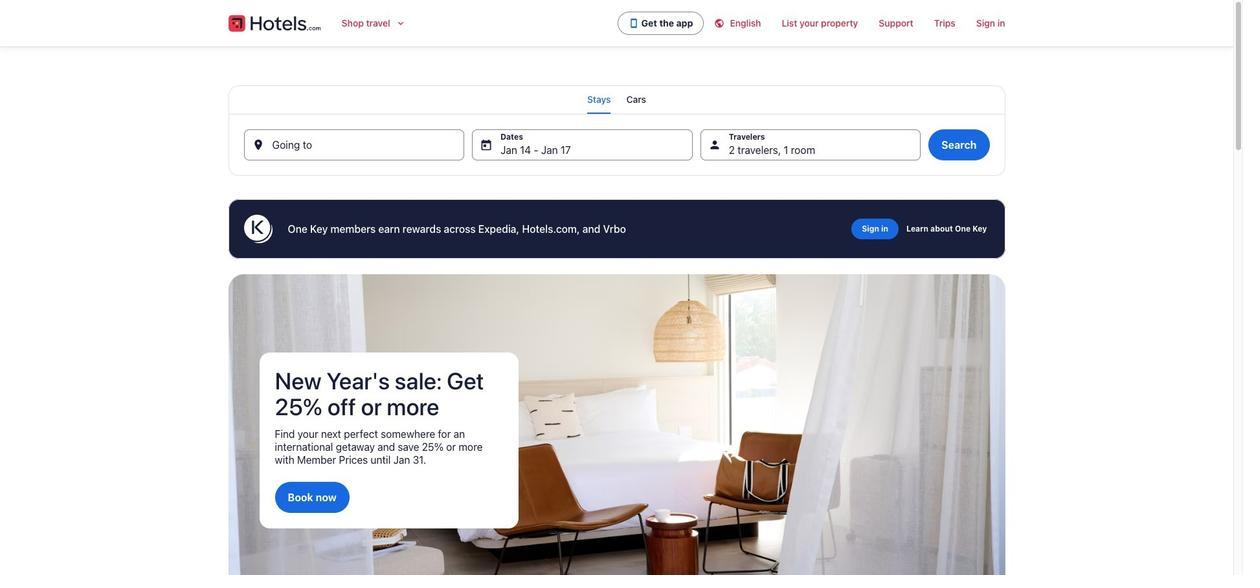 Task type: vqa. For each thing, say whether or not it's contained in the screenshot.
Download the app button "icon"
yes



Task type: describe. For each thing, give the bounding box(es) containing it.
download the app button image
[[629, 18, 639, 29]]

hotels logo image
[[228, 13, 321, 34]]



Task type: locate. For each thing, give the bounding box(es) containing it.
tab list
[[228, 86, 1006, 114]]

shop travel image
[[396, 18, 406, 29]]

small image
[[715, 18, 730, 29]]

main content
[[0, 47, 1234, 576]]



